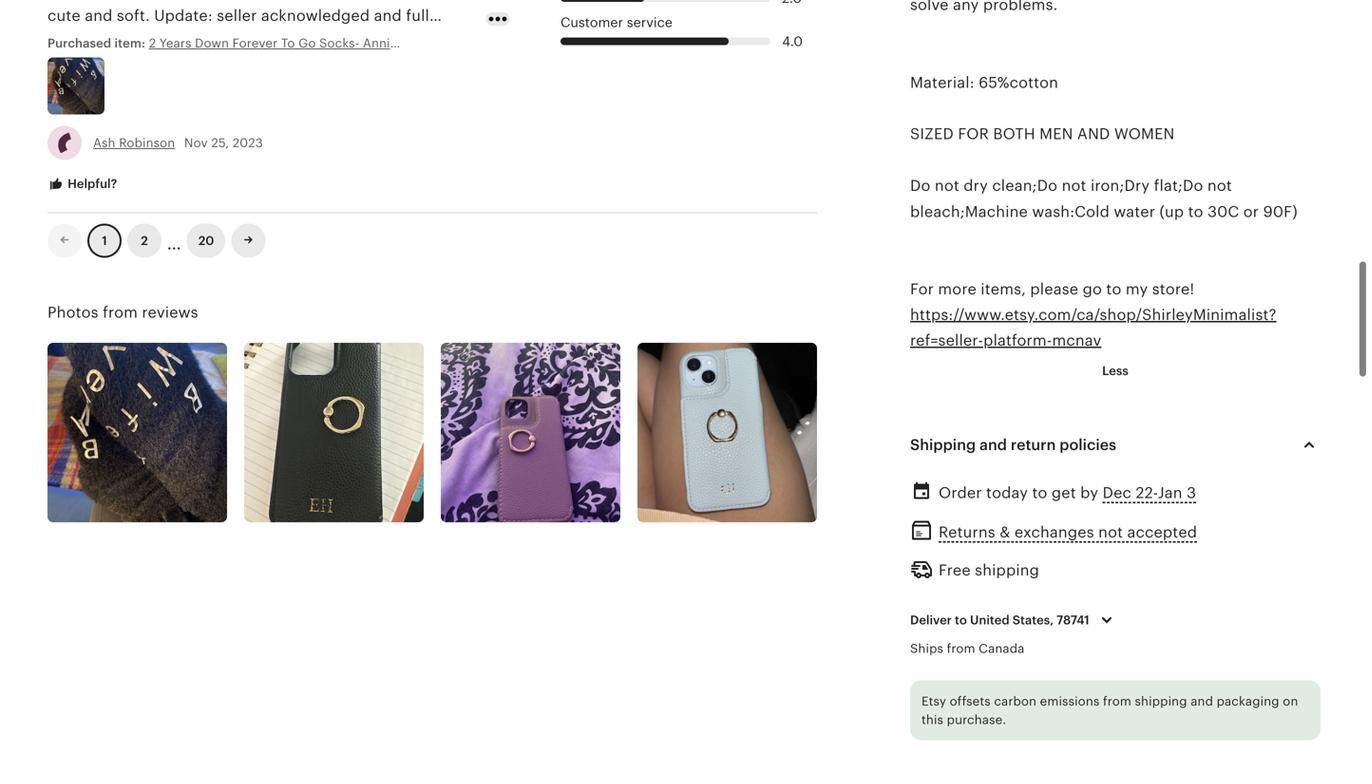 Task type: describe. For each thing, give the bounding box(es) containing it.
to inside do not dry clean;do not iron;dry flat;do not bleach;machine wash:cold water (up to 30c or 90f)
[[1188, 203, 1204, 220]]

service
[[627, 15, 673, 30]]

helpful? button
[[33, 167, 131, 202]]

…
[[167, 227, 181, 255]]

reviews
[[142, 304, 198, 321]]

items,
[[981, 281, 1026, 298]]

to left get
[[1032, 485, 1048, 502]]

my
[[1126, 281, 1148, 298]]

22-
[[1136, 485, 1158, 502]]

not right the do
[[935, 177, 960, 194]]

to inside for more items, please go to my store! https://www.etsy.com/ca/shop/shirleyminimalist? ref=seller-platform-mcnav
[[1107, 281, 1122, 298]]

ash
[[93, 136, 116, 150]]

men
[[1040, 126, 1073, 143]]

from for canada
[[947, 642, 976, 656]]

90f)
[[1264, 203, 1298, 220]]

for
[[910, 281, 934, 298]]

photos from reviews
[[48, 304, 198, 321]]

returns & exchanges not accepted
[[939, 524, 1198, 541]]

nov
[[184, 136, 208, 150]]

returns
[[939, 524, 996, 541]]

purchase.
[[947, 713, 1007, 727]]

78741
[[1057, 614, 1090, 628]]

packaging
[[1217, 695, 1280, 709]]

please
[[1031, 281, 1079, 298]]

today
[[986, 485, 1028, 502]]

(up
[[1160, 203, 1184, 220]]

shipping and return policies
[[910, 437, 1117, 454]]

and inside shipping and return policies dropdown button
[[980, 437, 1007, 454]]

free shipping
[[939, 562, 1040, 579]]

get
[[1052, 485, 1076, 502]]

dec 22-jan 3 button
[[1103, 480, 1197, 507]]

both
[[993, 126, 1036, 143]]

deliver to united states, 78741 button
[[896, 601, 1133, 641]]

helpful?
[[65, 177, 117, 191]]

&
[[1000, 524, 1011, 541]]

https://www.etsy.com/ca/shop/shirleyminimalist?
[[910, 307, 1277, 324]]

shipping inside etsy offsets carbon emissions from shipping and packaging on this purchase.
[[1135, 695, 1188, 709]]

do
[[910, 177, 931, 194]]

4.0
[[782, 34, 803, 49]]

2023
[[233, 136, 263, 150]]

order today to get by dec 22-jan 3
[[939, 485, 1197, 502]]

2
[[141, 234, 148, 248]]

emissions
[[1040, 695, 1100, 709]]

etsy
[[922, 695, 947, 709]]

etsy offsets carbon emissions from shipping and packaging on this purchase.
[[922, 695, 1299, 727]]

1
[[102, 234, 107, 248]]

exchanges
[[1015, 524, 1095, 541]]

sized
[[910, 126, 954, 143]]

united
[[970, 614, 1010, 628]]

not inside returns & exchanges not accepted button
[[1099, 524, 1123, 541]]

material: 65%cotton
[[910, 74, 1059, 91]]

customer service
[[561, 15, 673, 30]]

purchased item:
[[48, 36, 149, 50]]

3
[[1187, 485, 1197, 502]]



Task type: vqa. For each thing, say whether or not it's contained in the screenshot.
MATERIAL:
yes



Task type: locate. For each thing, give the bounding box(es) containing it.
from for reviews
[[103, 304, 138, 321]]

not up wash:cold
[[1062, 177, 1087, 194]]

25,
[[211, 136, 229, 150]]

to right go
[[1107, 281, 1122, 298]]

do not dry clean;do not iron;dry flat;do not bleach;machine wash:cold water (up to 30c or 90f)
[[910, 177, 1298, 220]]

from inside etsy offsets carbon emissions from shipping and packaging on this purchase.
[[1103, 695, 1132, 709]]

view details of this review photo by ash robinson image
[[48, 58, 105, 115]]

less
[[1103, 364, 1129, 378]]

iron;dry
[[1091, 177, 1150, 194]]

wash:cold
[[1032, 203, 1110, 220]]

less button
[[1088, 354, 1143, 388]]

more
[[938, 281, 977, 298]]

0 horizontal spatial and
[[980, 437, 1007, 454]]

shipping left packaging
[[1135, 695, 1188, 709]]

shipping
[[910, 437, 976, 454]]

this
[[922, 713, 944, 727]]

bleach;machine
[[910, 203, 1028, 220]]

and left return
[[980, 437, 1007, 454]]

2 link
[[127, 224, 162, 258]]

not down dec
[[1099, 524, 1123, 541]]

jan
[[1158, 485, 1183, 502]]

and left packaging
[[1191, 695, 1214, 709]]

go
[[1083, 281, 1102, 298]]

purchased
[[48, 36, 111, 50]]

item:
[[114, 36, 145, 50]]

to inside "dropdown button"
[[955, 614, 967, 628]]

0 vertical spatial and
[[980, 437, 1007, 454]]

deliver
[[910, 614, 952, 628]]

clean;do
[[992, 177, 1058, 194]]

from right emissions
[[1103, 695, 1132, 709]]

0 horizontal spatial shipping
[[975, 562, 1040, 579]]

1 vertical spatial from
[[947, 642, 976, 656]]

photos
[[48, 304, 99, 321]]

1 horizontal spatial shipping
[[1135, 695, 1188, 709]]

for
[[958, 126, 989, 143]]

1 horizontal spatial from
[[947, 642, 976, 656]]

to left united on the bottom of page
[[955, 614, 967, 628]]

shipping and return policies button
[[893, 423, 1338, 468]]

offsets
[[950, 695, 991, 709]]

0 horizontal spatial from
[[103, 304, 138, 321]]

customer
[[561, 15, 623, 30]]

canada
[[979, 642, 1025, 656]]

65%cotton
[[979, 74, 1059, 91]]

return
[[1011, 437, 1056, 454]]

material:
[[910, 74, 975, 91]]

water
[[1114, 203, 1156, 220]]

platform-
[[984, 332, 1052, 349]]

order
[[939, 485, 982, 502]]

and inside etsy offsets carbon emissions from shipping and packaging on this purchase.
[[1191, 695, 1214, 709]]

not up the 30c
[[1208, 177, 1232, 194]]

to
[[1188, 203, 1204, 220], [1107, 281, 1122, 298], [1032, 485, 1048, 502], [955, 614, 967, 628]]

https://www.etsy.com/ca/shop/shirleyminimalist? ref=seller-platform-mcnav link
[[910, 307, 1277, 349]]

shipping down &
[[975, 562, 1040, 579]]

and
[[1078, 126, 1110, 143]]

policies
[[1060, 437, 1117, 454]]

not
[[935, 177, 960, 194], [1062, 177, 1087, 194], [1208, 177, 1232, 194], [1099, 524, 1123, 541]]

1 link
[[87, 224, 122, 258]]

from
[[103, 304, 138, 321], [947, 642, 976, 656], [1103, 695, 1132, 709]]

ships from canada
[[910, 642, 1025, 656]]

from right ships
[[947, 642, 976, 656]]

accepted
[[1128, 524, 1198, 541]]

on
[[1283, 695, 1299, 709]]

ash robinson nov 25, 2023
[[93, 136, 263, 150]]

returns & exchanges not accepted button
[[939, 519, 1198, 546]]

1 vertical spatial shipping
[[1135, 695, 1188, 709]]

ref=seller-
[[910, 332, 984, 349]]

2 vertical spatial from
[[1103, 695, 1132, 709]]

ash robinson link
[[93, 136, 175, 150]]

ships
[[910, 642, 944, 656]]

deliver to united states, 78741
[[910, 614, 1090, 628]]

dec
[[1103, 485, 1132, 502]]

carbon
[[994, 695, 1037, 709]]

from right photos
[[103, 304, 138, 321]]

flat;do
[[1154, 177, 1204, 194]]

dry
[[964, 177, 988, 194]]

women
[[1115, 126, 1175, 143]]

free
[[939, 562, 971, 579]]

1 horizontal spatial and
[[1191, 695, 1214, 709]]

robinson
[[119, 136, 175, 150]]

0 vertical spatial shipping
[[975, 562, 1040, 579]]

20 link
[[187, 224, 226, 258]]

0 vertical spatial from
[[103, 304, 138, 321]]

20
[[198, 234, 214, 248]]

2 horizontal spatial from
[[1103, 695, 1132, 709]]

states,
[[1013, 614, 1054, 628]]

sized for both men and women
[[910, 126, 1175, 143]]

30c
[[1208, 203, 1240, 220]]

by
[[1081, 485, 1099, 502]]

store!
[[1152, 281, 1195, 298]]

to right (up
[[1188, 203, 1204, 220]]

for more items, please go to my store! https://www.etsy.com/ca/shop/shirleyminimalist? ref=seller-platform-mcnav
[[910, 281, 1277, 349]]

1 vertical spatial and
[[1191, 695, 1214, 709]]

mcnav
[[1052, 332, 1102, 349]]

or
[[1244, 203, 1259, 220]]



